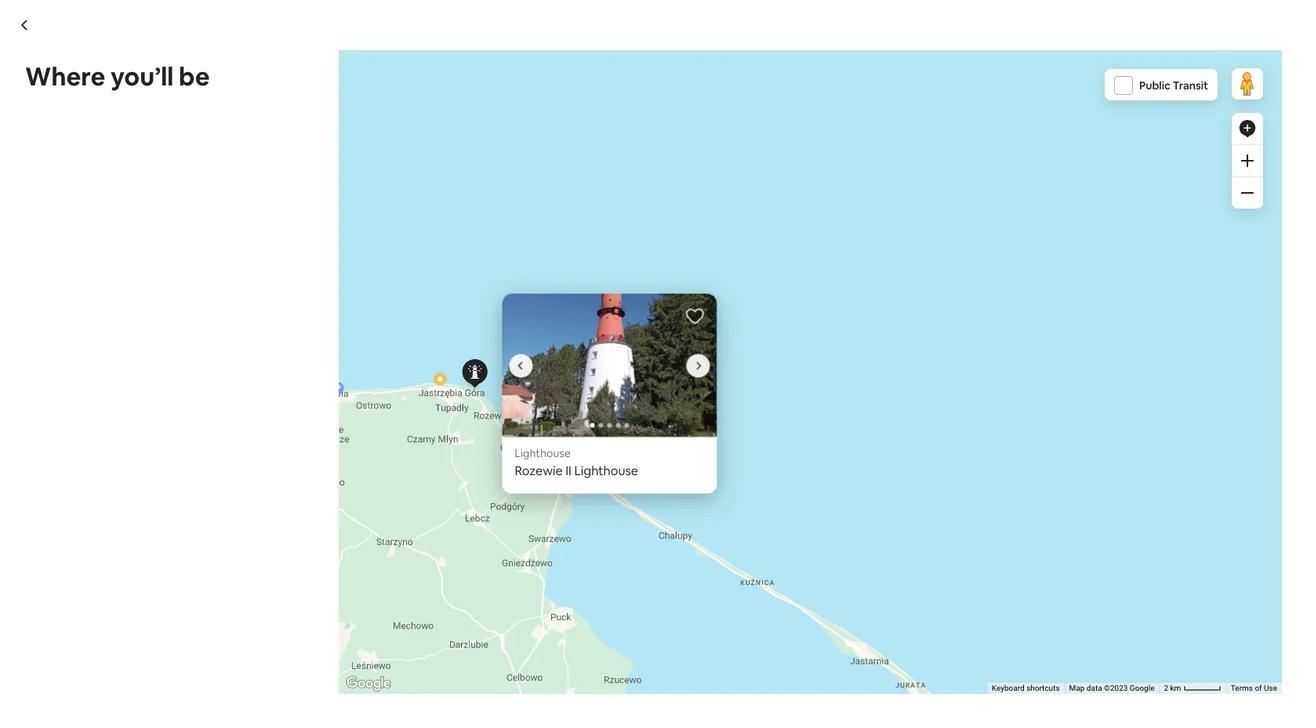 Task type: locate. For each thing, give the bounding box(es) containing it.
rozewie ii lighthouse group
[[502, 294, 932, 493]]

where
[[25, 60, 105, 93]]

drag pegman onto the map to open street view image
[[1232, 68, 1264, 100]]

you'll
[[259, 664, 284, 678]]

domek drewniany image 1 image
[[209, 149, 648, 530]]

·
[[350, 581, 353, 598]]

pay
[[287, 664, 305, 678]]

image 1 image
[[502, 294, 717, 437], [502, 294, 717, 437]]

add a place to the map image
[[1239, 119, 1257, 138]]

zoom out image
[[1242, 187, 1254, 199]]

month
[[300, 643, 339, 660]]

you'll
[[111, 60, 174, 93]]

monthly
[[319, 664, 360, 678]]

transit
[[1173, 78, 1209, 93]]

superhost
[[331, 114, 383, 128]]

1 horizontal spatial 7
[[409, 581, 415, 598]]

hosted
[[311, 555, 368, 577]]

data
[[1087, 684, 1103, 693]]

Start your search search field
[[530, 13, 766, 50]]

7
[[279, 581, 285, 598], [409, 581, 415, 598]]

2 7 from the left
[[409, 581, 415, 598]]

maria is a superhost. learn more about maria. image
[[677, 556, 721, 599], [677, 556, 721, 599]]

map
[[1070, 684, 1085, 693]]

public
[[1140, 78, 1171, 93]]

12/1/2023 button
[[814, 615, 1067, 659]]

0 horizontal spatial 7
[[279, 581, 285, 598]]

public transit
[[1140, 78, 1209, 93]]

terms of use
[[1231, 684, 1278, 693]]

2
[[1164, 684, 1169, 693]]

guesthouse
[[209, 555, 307, 577]]

7 down guesthouse at the left bottom
[[279, 581, 285, 598]]

beds
[[371, 581, 400, 598]]

1 7 from the left
[[279, 581, 285, 598]]

7 left baths
[[409, 581, 415, 598]]

google image
[[343, 674, 395, 694]]

terms of use link
[[1231, 684, 1278, 693]]



Task type: vqa. For each thing, say whether or not it's contained in the screenshot.
Google
yes



Task type: describe. For each thing, give the bounding box(es) containing it.
bedrooms
[[288, 581, 348, 598]]

drewniany
[[283, 80, 383, 107]]

7 for 7 baths
[[409, 581, 415, 598]]

by maria
[[372, 555, 440, 577]]

keyboard shortcuts
[[992, 684, 1060, 693]]

©2023
[[1105, 684, 1128, 693]]

where you'll be
[[25, 60, 210, 93]]

terms
[[1231, 684, 1253, 693]]

pay
[[259, 643, 280, 660]]

baths
[[418, 581, 451, 598]]

domek drewniany superhost
[[209, 80, 383, 128]]

living
[[399, 697, 430, 713]]

keyboard shortcuts button
[[992, 683, 1060, 694]]

amenities
[[259, 697, 319, 713]]

12/1/2023
[[823, 636, 873, 650]]

google
[[1130, 684, 1155, 693]]

shortcuts
[[1027, 684, 1060, 693]]

7 baths
[[409, 581, 451, 598]]

profile element
[[784, 0, 1087, 63]]

2 km button
[[1160, 683, 1227, 694]]

of
[[1255, 684, 1263, 693]]

zoom in image
[[1242, 155, 1254, 167]]

google map
showing 5 points of interest. region
[[215, 0, 1308, 704]]

for
[[322, 697, 339, 713]]

7 bedrooms · 14 beds
[[279, 581, 400, 598]]

amenities for everyday living
[[259, 697, 430, 713]]

add listing to a list image
[[686, 307, 704, 326]]

pay by month you'll pay in monthly installments.
[[259, 643, 426, 678]]

7 for 7 bedrooms · 14 beds
[[279, 581, 285, 598]]

domek
[[209, 80, 278, 107]]

everyday
[[342, 697, 396, 713]]

keyboard
[[992, 684, 1025, 693]]

km
[[1171, 684, 1182, 693]]

guesthouse hosted by maria
[[209, 555, 440, 577]]

by
[[282, 643, 297, 660]]

where you'll be dialog
[[0, 0, 1308, 719]]

image 2 image
[[717, 294, 932, 437]]

14
[[356, 581, 369, 598]]

be
[[179, 60, 210, 93]]

map data ©2023 google
[[1070, 684, 1155, 693]]

domek drewniany image 3 image
[[654, 346, 868, 530]]

in
[[308, 664, 316, 678]]

installments.
[[363, 664, 426, 678]]

2 km
[[1164, 684, 1184, 693]]

domek drewniany image 2 image
[[654, 149, 868, 340]]

lighthouse
[[515, 446, 570, 460]]

use
[[1265, 684, 1278, 693]]



